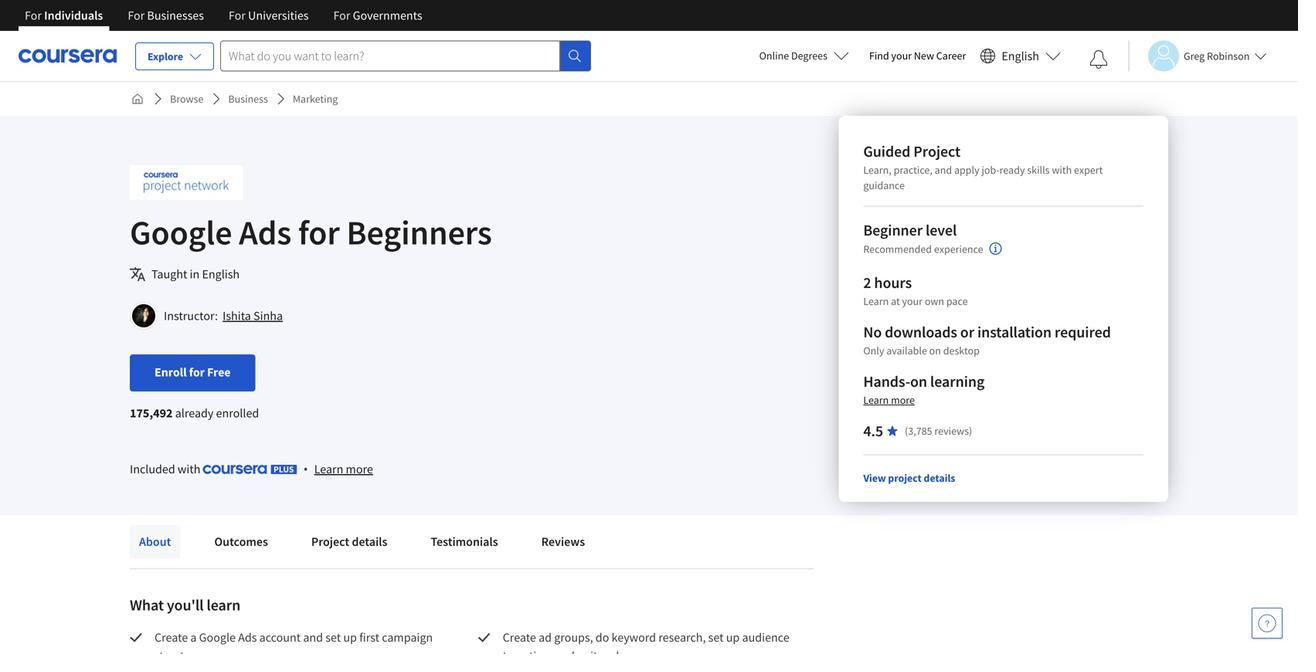 Task type: locate. For each thing, give the bounding box(es) containing it.
0 vertical spatial more
[[891, 394, 915, 407]]

2 hours learn at your own pace
[[864, 273, 968, 308]]

create up "targeting,"
[[503, 630, 536, 646]]

hours
[[875, 273, 912, 293]]

learn inside 2 hours learn at your own pace
[[864, 295, 889, 308]]

ishita sinha image
[[132, 305, 155, 328]]

create
[[155, 630, 188, 646], [503, 630, 536, 646]]

0 horizontal spatial learn more link
[[314, 460, 373, 479]]

ready
[[1000, 163, 1026, 177]]

and left apply
[[935, 163, 953, 177]]

project up practice,
[[914, 142, 961, 161]]

0 vertical spatial on
[[930, 344, 942, 358]]

1 vertical spatial details
[[352, 535, 388, 550]]

create ad groups, do keyword research, set up audience targeting, and write ads
[[503, 630, 792, 655]]

details
[[924, 472, 956, 486], [352, 535, 388, 550]]

1 horizontal spatial up
[[727, 630, 740, 646]]

with
[[1053, 163, 1073, 177], [178, 462, 201, 477]]

banner navigation
[[12, 0, 435, 31]]

0 vertical spatial project
[[914, 142, 961, 161]]

learn more link
[[864, 394, 915, 407], [314, 460, 373, 479]]

2 for from the left
[[128, 8, 145, 23]]

for left governments at the left top of the page
[[334, 8, 351, 23]]

4 for from the left
[[334, 8, 351, 23]]

in
[[190, 267, 200, 282]]

2 horizontal spatial and
[[935, 163, 953, 177]]

google ads for beginners
[[130, 211, 492, 254]]

for for universities
[[229, 8, 246, 23]]

account
[[259, 630, 301, 646]]

0 horizontal spatial details
[[352, 535, 388, 550]]

included
[[130, 462, 175, 477]]

ishita sinha link
[[223, 308, 283, 324]]

0 vertical spatial with
[[1053, 163, 1073, 177]]

help center image
[[1259, 615, 1277, 633]]

your right at
[[903, 295, 923, 308]]

for for governments
[[334, 8, 351, 23]]

learn right •
[[314, 462, 344, 477]]

1 vertical spatial learn
[[864, 394, 889, 407]]

english button
[[974, 31, 1068, 81]]

up for audience
[[727, 630, 740, 646]]

1 vertical spatial and
[[303, 630, 323, 646]]

find
[[870, 49, 890, 63]]

english
[[1002, 48, 1040, 64], [202, 267, 240, 282]]

1 horizontal spatial english
[[1002, 48, 1040, 64]]

about link
[[130, 525, 180, 559]]

testimonials link
[[422, 525, 508, 559]]

first
[[360, 630, 380, 646]]

1 horizontal spatial create
[[503, 630, 536, 646]]

coursera plus image
[[203, 465, 297, 475]]

1 vertical spatial on
[[911, 372, 928, 392]]

1 horizontal spatial set
[[709, 630, 724, 646]]

0 horizontal spatial create
[[155, 630, 188, 646]]

for left 'universities'
[[229, 8, 246, 23]]

0 vertical spatial english
[[1002, 48, 1040, 64]]

1 horizontal spatial more
[[891, 394, 915, 407]]

1 for from the left
[[25, 8, 42, 23]]

for
[[25, 8, 42, 23], [128, 8, 145, 23], [229, 8, 246, 23], [334, 8, 351, 23]]

2
[[864, 273, 872, 293]]

create for create a google ads account and set up first campaign structure
[[155, 630, 188, 646]]

ads inside create a google ads account and set up first campaign structure
[[238, 630, 257, 646]]

set inside create a google ads account and set up first campaign structure
[[326, 630, 341, 646]]

english right career
[[1002, 48, 1040, 64]]

greg
[[1184, 49, 1206, 63]]

1 horizontal spatial and
[[555, 649, 575, 655]]

and inside create ad groups, do keyword research, set up audience targeting, and write ads
[[555, 649, 575, 655]]

up inside create a google ads account and set up first campaign structure
[[344, 630, 357, 646]]

0 horizontal spatial set
[[326, 630, 341, 646]]

up left first
[[344, 630, 357, 646]]

set for research,
[[709, 630, 724, 646]]

1 horizontal spatial project
[[914, 142, 961, 161]]

on down the downloads
[[930, 344, 942, 358]]

online degrees button
[[747, 39, 862, 73]]

for individuals
[[25, 8, 103, 23]]

• learn more
[[304, 461, 373, 478]]

2 up from the left
[[727, 630, 740, 646]]

research,
[[659, 630, 706, 646]]

learn left at
[[864, 295, 889, 308]]

create for create ad groups, do keyword research, set up audience targeting, and write ads
[[503, 630, 536, 646]]

up inside create ad groups, do keyword research, set up audience targeting, and write ads
[[727, 630, 740, 646]]

show notifications image
[[1090, 50, 1109, 69]]

view project details link
[[864, 472, 956, 486]]

for left businesses
[[128, 8, 145, 23]]

What do you want to learn? text field
[[220, 41, 561, 72]]

learn more link for learn
[[314, 460, 373, 479]]

project details link
[[302, 525, 397, 559]]

1 horizontal spatial learn more link
[[864, 394, 915, 407]]

0 vertical spatial and
[[935, 163, 953, 177]]

up left audience
[[727, 630, 740, 646]]

new
[[915, 49, 935, 63]]

1 vertical spatial learn more link
[[314, 460, 373, 479]]

google inside create a google ads account and set up first campaign structure
[[199, 630, 236, 646]]

enroll for free
[[155, 365, 231, 380]]

2 vertical spatial learn
[[314, 462, 344, 477]]

free
[[207, 365, 231, 380]]

online degrees
[[760, 49, 828, 63]]

3 for from the left
[[229, 8, 246, 23]]

1 vertical spatial more
[[346, 462, 373, 477]]

for governments
[[334, 8, 423, 23]]

up
[[344, 630, 357, 646], [727, 630, 740, 646]]

learn more link right •
[[314, 460, 373, 479]]

0 vertical spatial google
[[130, 211, 232, 254]]

project down • learn more
[[311, 535, 350, 550]]

0 horizontal spatial for
[[189, 365, 205, 380]]

1 vertical spatial english
[[202, 267, 240, 282]]

0 vertical spatial learn more link
[[864, 394, 915, 407]]

1 vertical spatial project
[[311, 535, 350, 550]]

more
[[891, 394, 915, 407], [346, 462, 373, 477]]

learn more link for on
[[864, 394, 915, 407]]

0 vertical spatial for
[[298, 211, 340, 254]]

set inside create ad groups, do keyword research, set up audience targeting, and write ads
[[709, 630, 724, 646]]

required
[[1055, 323, 1112, 342]]

0 horizontal spatial with
[[178, 462, 201, 477]]

more down hands-
[[891, 394, 915, 407]]

with right included at the bottom
[[178, 462, 201, 477]]

with inside guided project learn, practice, and apply job-ready skills with expert guidance
[[1053, 163, 1073, 177]]

2 create from the left
[[503, 630, 536, 646]]

1 up from the left
[[344, 630, 357, 646]]

google right "a"
[[199, 630, 236, 646]]

set right research,
[[709, 630, 724, 646]]

for businesses
[[128, 8, 204, 23]]

practice,
[[894, 163, 933, 177]]

a
[[191, 630, 197, 646]]

what you'll learn
[[130, 596, 241, 615]]

for inside "button"
[[189, 365, 205, 380]]

1 vertical spatial ads
[[238, 630, 257, 646]]

set for and
[[326, 630, 341, 646]]

browse
[[170, 92, 204, 106]]

browse link
[[164, 85, 210, 113]]

set
[[326, 630, 341, 646], [709, 630, 724, 646]]

and inside create a google ads account and set up first campaign structure
[[303, 630, 323, 646]]

write
[[578, 649, 604, 655]]

0 horizontal spatial up
[[344, 630, 357, 646]]

keyword
[[612, 630, 656, 646]]

reviews
[[542, 535, 585, 550]]

1 horizontal spatial with
[[1053, 163, 1073, 177]]

0 horizontal spatial on
[[911, 372, 928, 392]]

and down groups,
[[555, 649, 575, 655]]

set left first
[[326, 630, 341, 646]]

english inside 'button'
[[1002, 48, 1040, 64]]

job-
[[982, 163, 1000, 177]]

own
[[925, 295, 945, 308]]

0 horizontal spatial and
[[303, 630, 323, 646]]

included with
[[130, 462, 203, 477]]

english right 'in'
[[202, 267, 240, 282]]

project
[[914, 142, 961, 161], [311, 535, 350, 550]]

create inside create a google ads account and set up first campaign structure
[[155, 630, 188, 646]]

for left individuals
[[25, 8, 42, 23]]

1 vertical spatial google
[[199, 630, 236, 646]]

1 horizontal spatial details
[[924, 472, 956, 486]]

0 vertical spatial details
[[924, 472, 956, 486]]

for for individuals
[[25, 8, 42, 23]]

learn
[[864, 295, 889, 308], [864, 394, 889, 407], [314, 462, 344, 477]]

0 horizontal spatial english
[[202, 267, 240, 282]]

instructor:
[[164, 308, 218, 324]]

create inside create ad groups, do keyword research, set up audience targeting, and write ads
[[503, 630, 536, 646]]

no downloads or installation required only available on desktop
[[864, 323, 1112, 358]]

view project details
[[864, 472, 956, 486]]

0 horizontal spatial more
[[346, 462, 373, 477]]

1 vertical spatial your
[[903, 295, 923, 308]]

1 set from the left
[[326, 630, 341, 646]]

1 vertical spatial for
[[189, 365, 205, 380]]

0 vertical spatial learn
[[864, 295, 889, 308]]

more right •
[[346, 462, 373, 477]]

None search field
[[220, 41, 591, 72]]

and right account
[[303, 630, 323, 646]]

1 horizontal spatial on
[[930, 344, 942, 358]]

learn inside hands-on learning learn more
[[864, 394, 889, 407]]

universities
[[248, 8, 309, 23]]

with right "skills"
[[1053, 163, 1073, 177]]

coursera image
[[19, 43, 117, 68]]

learn more link down hands-
[[864, 394, 915, 407]]

2 vertical spatial and
[[555, 649, 575, 655]]

on down available
[[911, 372, 928, 392]]

installation
[[978, 323, 1052, 342]]

2 set from the left
[[709, 630, 724, 646]]

groups,
[[555, 630, 593, 646]]

google up taught
[[130, 211, 232, 254]]

experience
[[935, 242, 984, 256]]

view
[[864, 472, 886, 486]]

for
[[298, 211, 340, 254], [189, 365, 205, 380]]

apply
[[955, 163, 980, 177]]

find your new career
[[870, 49, 967, 63]]

1 create from the left
[[155, 630, 188, 646]]

your right find
[[892, 49, 912, 63]]

learn down hands-
[[864, 394, 889, 407]]

create up structure
[[155, 630, 188, 646]]



Task type: vqa. For each thing, say whether or not it's contained in the screenshot.
Why Coursera Link
no



Task type: describe. For each thing, give the bounding box(es) containing it.
you'll
[[167, 596, 204, 615]]

sinha
[[254, 308, 283, 324]]

learn inside • learn more
[[314, 462, 344, 477]]

1 vertical spatial with
[[178, 462, 201, 477]]

more inside hands-on learning learn more
[[891, 394, 915, 407]]

marketing link
[[287, 85, 344, 113]]

information about difficulty level pre-requisites. image
[[990, 243, 1002, 255]]

business
[[228, 92, 268, 106]]

0 vertical spatial ads
[[239, 211, 292, 254]]

available
[[887, 344, 928, 358]]

and inside guided project learn, practice, and apply job-ready skills with expert guidance
[[935, 163, 953, 177]]

businesses
[[147, 8, 204, 23]]

•
[[304, 461, 308, 478]]

beginner
[[864, 221, 923, 240]]

robinson
[[1208, 49, 1250, 63]]

business link
[[222, 85, 274, 113]]

guided project learn, practice, and apply job-ready skills with expert guidance
[[864, 142, 1104, 193]]

0 horizontal spatial project
[[311, 535, 350, 550]]

taught
[[152, 267, 187, 282]]

home image
[[131, 93, 144, 105]]

level
[[926, 221, 957, 240]]

more inside • learn more
[[346, 462, 373, 477]]

(3,785 reviews)
[[905, 424, 973, 438]]

guided
[[864, 142, 911, 161]]

your inside 2 hours learn at your own pace
[[903, 295, 923, 308]]

1 horizontal spatial for
[[298, 211, 340, 254]]

or
[[961, 323, 975, 342]]

175,492
[[130, 406, 173, 421]]

ad
[[539, 630, 552, 646]]

on inside hands-on learning learn more
[[911, 372, 928, 392]]

beginner level
[[864, 221, 957, 240]]

learn
[[207, 596, 241, 615]]

greg robinson
[[1184, 49, 1250, 63]]

guidance
[[864, 179, 905, 193]]

outcomes
[[214, 535, 268, 550]]

pace
[[947, 295, 968, 308]]

only
[[864, 344, 885, 358]]

desktop
[[944, 344, 980, 358]]

taught in english
[[152, 267, 240, 282]]

project
[[889, 472, 922, 486]]

0 vertical spatial your
[[892, 49, 912, 63]]

hands-
[[864, 372, 911, 392]]

skills
[[1028, 163, 1050, 177]]

up for first
[[344, 630, 357, 646]]

learning
[[931, 372, 985, 392]]

structure
[[155, 649, 202, 655]]

4.5
[[864, 422, 884, 441]]

for for businesses
[[128, 8, 145, 23]]

recommended
[[864, 242, 932, 256]]

enrolled
[[216, 406, 259, 421]]

downloads
[[885, 323, 958, 342]]

explore
[[148, 49, 183, 63]]

on inside no downloads or installation required only available on desktop
[[930, 344, 942, 358]]

enroll for free button
[[130, 355, 255, 392]]

online
[[760, 49, 790, 63]]

reviews link
[[532, 525, 595, 559]]

find your new career link
[[862, 46, 974, 66]]

recommended experience
[[864, 242, 984, 256]]

audience
[[743, 630, 790, 646]]

already
[[175, 406, 214, 421]]

governments
[[353, 8, 423, 23]]

reviews)
[[935, 424, 973, 438]]

hands-on learning learn more
[[864, 372, 985, 407]]

about
[[139, 535, 171, 550]]

expert
[[1075, 163, 1104, 177]]

instructor: ishita sinha
[[164, 308, 283, 324]]

project inside guided project learn, practice, and apply job-ready skills with expert guidance
[[914, 142, 961, 161]]

no
[[864, 323, 882, 342]]

what
[[130, 596, 164, 615]]

outcomes link
[[205, 525, 277, 559]]

ishita
[[223, 308, 251, 324]]

for universities
[[229, 8, 309, 23]]

do
[[596, 630, 610, 646]]

ads
[[606, 649, 625, 655]]

campaign
[[382, 630, 433, 646]]

(3,785
[[905, 424, 933, 438]]

coursera project network image
[[130, 165, 243, 200]]

project details
[[311, 535, 388, 550]]

beginners
[[347, 211, 492, 254]]

175,492 already enrolled
[[130, 406, 259, 421]]

testimonials
[[431, 535, 498, 550]]

learn,
[[864, 163, 892, 177]]

targeting,
[[503, 649, 553, 655]]



